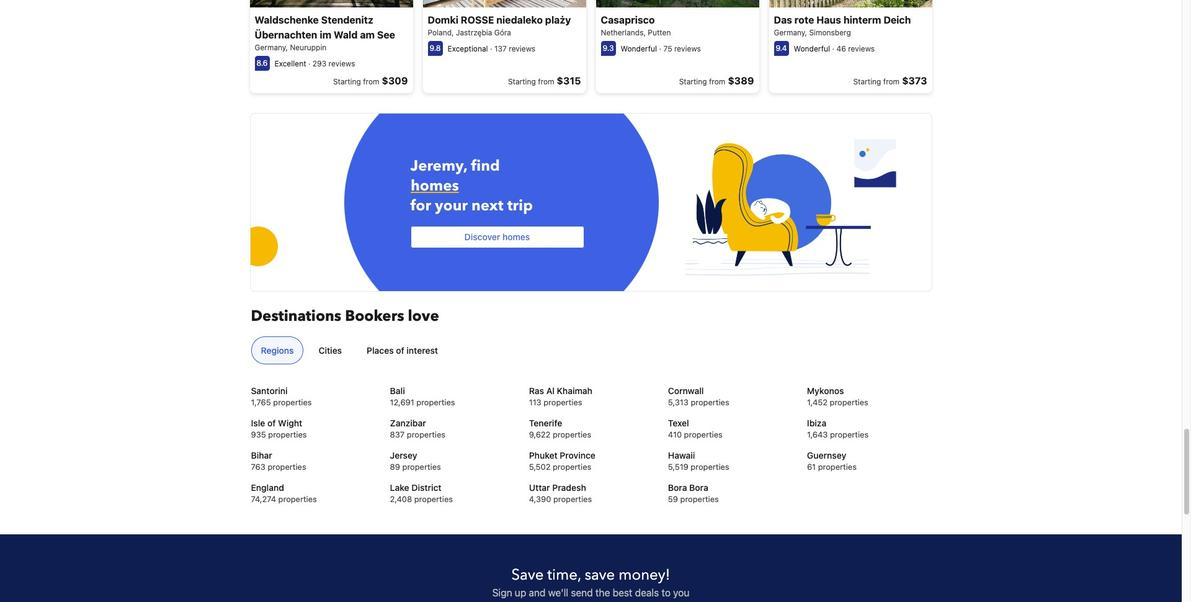 Task type: locate. For each thing, give the bounding box(es) containing it.
cornwall
[[668, 385, 704, 396]]

of
[[396, 345, 405, 356], [268, 418, 276, 428]]

0 horizontal spatial wonderful element
[[621, 44, 658, 53]]

phuket province link
[[529, 449, 653, 462]]

starting for $373
[[854, 77, 882, 86]]

from for $389
[[710, 77, 726, 86]]

$373
[[903, 75, 928, 86]]

properties down pradesh
[[554, 494, 592, 504]]

wonderful element down "netherlands,"
[[621, 44, 658, 53]]

properties
[[273, 397, 312, 407], [417, 397, 455, 407], [544, 397, 583, 407], [691, 397, 730, 407], [830, 397, 869, 407], [268, 429, 307, 439], [407, 429, 446, 439], [553, 429, 592, 439], [685, 429, 723, 439], [831, 429, 869, 439], [268, 462, 307, 472], [403, 462, 441, 472], [553, 462, 592, 472], [691, 462, 730, 472], [819, 462, 857, 472], [279, 494, 317, 504], [415, 494, 453, 504], [554, 494, 592, 504], [681, 494, 719, 504]]

bali
[[390, 385, 405, 396]]

jeremy,
[[411, 156, 468, 176]]

properties down england
[[279, 494, 317, 504]]

starting for $309
[[333, 77, 361, 86]]

1 wonderful from the left
[[621, 44, 658, 53]]

lake district link
[[390, 482, 514, 494]]

putten
[[648, 28, 671, 37]]

properties down khaimah on the bottom of the page
[[544, 397, 583, 407]]

2 from from the left
[[538, 77, 555, 86]]

góra
[[495, 28, 512, 37]]

from inside starting from $309
[[363, 77, 380, 86]]

1 starting from the left
[[333, 77, 361, 86]]

· left 46
[[833, 44, 835, 53]]

9.4 element
[[774, 41, 789, 56]]

5,519
[[668, 462, 689, 472]]

9.4
[[776, 43, 788, 53]]

starting down "wonderful · 75 reviews"
[[680, 77, 707, 86]]

we'll
[[549, 587, 569, 598]]

save
[[512, 565, 544, 585]]

1 vertical spatial of
[[268, 418, 276, 428]]

germany, up "8.6" at the left of page
[[255, 43, 288, 52]]

reviews right 75
[[675, 44, 701, 53]]

properties down province
[[553, 462, 592, 472]]

santorini
[[251, 385, 288, 396]]

send
[[571, 587, 593, 598]]

starting down exceptional · 137 reviews
[[508, 77, 536, 86]]

casaprisco
[[601, 14, 655, 25]]

cornwall 5,313 properties
[[668, 385, 730, 407]]

reviews for niedaleko
[[509, 44, 536, 53]]

from inside starting from $315
[[538, 77, 555, 86]]

2 wonderful from the left
[[794, 44, 831, 53]]

0 vertical spatial homes
[[411, 176, 459, 196]]

properties down district
[[415, 494, 453, 504]]

2 wonderful element from the left
[[794, 44, 831, 53]]

from left $315
[[538, 77, 555, 86]]

· left 75
[[660, 44, 662, 53]]

properties inside zanzibar 837 properties
[[407, 429, 446, 439]]

and
[[529, 587, 546, 598]]

santorini link
[[251, 385, 375, 397]]

1 horizontal spatial germany,
[[774, 28, 808, 37]]

germany, down das
[[774, 28, 808, 37]]

bali 12,691 properties
[[390, 385, 455, 407]]

wonderful for rote
[[794, 44, 831, 53]]

935
[[251, 429, 266, 439]]

bora bora link
[[668, 482, 792, 494]]

tab list
[[246, 336, 932, 365]]

properties down cornwall
[[691, 397, 730, 407]]

germany,
[[774, 28, 808, 37], [255, 43, 288, 52]]

regions button
[[251, 336, 304, 364]]

properties inside tenerife 9,622 properties
[[553, 429, 592, 439]]

from inside starting from $389
[[710, 77, 726, 86]]

rote
[[795, 14, 815, 25]]

isle of wight link
[[251, 417, 375, 429]]

properties inside lake district 2,408 properties
[[415, 494, 453, 504]]

of for places
[[396, 345, 405, 356]]

properties up england 74,274 properties
[[268, 462, 307, 472]]

properties up zanzibar 'link'
[[417, 397, 455, 407]]

domki rosse niedaleko plaży poland, jastrzębia góra
[[428, 14, 571, 37]]

of right places
[[396, 345, 405, 356]]

3 starting from the left
[[680, 77, 707, 86]]

from left $389
[[710, 77, 726, 86]]

of right the isle
[[268, 418, 276, 428]]

wonderful
[[621, 44, 658, 53], [794, 44, 831, 53]]

save
[[585, 565, 615, 585]]

am
[[360, 29, 375, 40]]

bora down hawaii 5,519 properties
[[690, 482, 709, 493]]

starting inside starting from $373
[[854, 77, 882, 86]]

for your next trip
[[411, 195, 533, 216]]

0 horizontal spatial of
[[268, 418, 276, 428]]

properties up guernsey link
[[831, 429, 869, 439]]

0 vertical spatial germany,
[[774, 28, 808, 37]]

texel
[[668, 418, 690, 428]]

see
[[377, 29, 395, 40]]

reviews right 293
[[329, 59, 355, 68]]

1 horizontal spatial wonderful
[[794, 44, 831, 53]]

lake district 2,408 properties
[[390, 482, 453, 504]]

74,274
[[251, 494, 276, 504]]

1 from from the left
[[363, 77, 380, 86]]

properties down zanzibar on the left bottom
[[407, 429, 446, 439]]

simonsberg
[[810, 28, 852, 37]]

homes
[[411, 176, 459, 196], [503, 231, 530, 242]]

properties up bora bora link
[[691, 462, 730, 472]]

$309
[[382, 75, 408, 86]]

starting inside starting from $315
[[508, 77, 536, 86]]

· for niedaleko
[[490, 44, 493, 53]]

starting down wonderful · 46 reviews in the top right of the page
[[854, 77, 882, 86]]

excellent element
[[275, 59, 306, 68]]

interest
[[407, 345, 438, 356]]

· left 293
[[308, 59, 311, 68]]

9.3 element
[[601, 41, 616, 56]]

0 horizontal spatial homes
[[411, 176, 459, 196]]

· for haus
[[833, 44, 835, 53]]

bora
[[668, 482, 688, 493], [690, 482, 709, 493]]

5,502
[[529, 462, 551, 472]]

1,452
[[808, 397, 828, 407]]

from for $309
[[363, 77, 380, 86]]

properties up hawaii 5,519 properties
[[685, 429, 723, 439]]

wonderful down "netherlands,"
[[621, 44, 658, 53]]

0 horizontal spatial germany,
[[255, 43, 288, 52]]

wonderful for netherlands,
[[621, 44, 658, 53]]

$389
[[728, 75, 755, 86]]

starting inside starting from $309
[[333, 77, 361, 86]]

bora up 59 at the right bottom of the page
[[668, 482, 688, 493]]

9.3
[[603, 43, 614, 53]]

destinations bookers love
[[251, 306, 439, 326]]

jersey link
[[390, 449, 514, 462]]

· left '137'
[[490, 44, 493, 53]]

of inside isle of wight 935 properties
[[268, 418, 276, 428]]

tenerife 9,622 properties
[[529, 418, 592, 439]]

0 horizontal spatial bora
[[668, 482, 688, 493]]

exceptional
[[448, 44, 488, 53]]

wonderful down the simonsberg
[[794, 44, 831, 53]]

1 vertical spatial homes
[[503, 231, 530, 242]]

wonderful element
[[621, 44, 658, 53], [794, 44, 831, 53]]

properties up wight
[[273, 397, 312, 407]]

places of interest
[[367, 345, 438, 356]]

from for $315
[[538, 77, 555, 86]]

4 from from the left
[[884, 77, 900, 86]]

tab list containing regions
[[246, 336, 932, 365]]

ras
[[529, 385, 544, 396]]

113
[[529, 397, 542, 407]]

wonderful element for netherlands,
[[621, 44, 658, 53]]

time,
[[548, 565, 581, 585]]

$315
[[557, 75, 581, 86]]

lake
[[390, 482, 410, 493]]

plaży
[[546, 14, 571, 25]]

410
[[668, 429, 682, 439]]

3 from from the left
[[710, 77, 726, 86]]

1 horizontal spatial of
[[396, 345, 405, 356]]

properties up province
[[553, 429, 592, 439]]

starting inside starting from $389
[[680, 77, 707, 86]]

properties down mykonos
[[830, 397, 869, 407]]

germany, inside waldschenke stendenitz übernachten im wald am see germany, neuruppin
[[255, 43, 288, 52]]

discover homes
[[465, 231, 530, 242]]

0 vertical spatial of
[[396, 345, 405, 356]]

save time, save money! sign up and we'll send the best deals to you
[[493, 565, 690, 598]]

starting from $315
[[508, 75, 581, 86]]

1 wonderful element from the left
[[621, 44, 658, 53]]

properties up district
[[403, 462, 441, 472]]

properties inside santorini 1,765 properties
[[273, 397, 312, 407]]

1,765
[[251, 397, 271, 407]]

properties down wight
[[268, 429, 307, 439]]

reviews right '137'
[[509, 44, 536, 53]]

wonderful element down the simonsberg
[[794, 44, 831, 53]]

hawaii 5,519 properties
[[668, 450, 730, 472]]

· for übernachten
[[308, 59, 311, 68]]

khaimah
[[557, 385, 593, 396]]

properties down guernsey
[[819, 462, 857, 472]]

properties inside jersey 89 properties
[[403, 462, 441, 472]]

main content
[[238, 0, 938, 343]]

province
[[560, 450, 596, 461]]

59
[[668, 494, 679, 504]]

2 starting from the left
[[508, 77, 536, 86]]

1 horizontal spatial wonderful element
[[794, 44, 831, 53]]

from inside starting from $373
[[884, 77, 900, 86]]

starting down the excellent · 293 reviews
[[333, 77, 361, 86]]

of inside button
[[396, 345, 405, 356]]

0 horizontal spatial wonderful
[[621, 44, 658, 53]]

·
[[490, 44, 493, 53], [660, 44, 662, 53], [833, 44, 835, 53], [308, 59, 311, 68]]

starting for $389
[[680, 77, 707, 86]]

4 starting from the left
[[854, 77, 882, 86]]

of for isle
[[268, 418, 276, 428]]

properties right 59 at the right bottom of the page
[[681, 494, 719, 504]]

from left $373
[[884, 77, 900, 86]]

1 horizontal spatial bora
[[690, 482, 709, 493]]

reviews right 46
[[849, 44, 875, 53]]

from left $309
[[363, 77, 380, 86]]

1 vertical spatial germany,
[[255, 43, 288, 52]]

poland,
[[428, 28, 454, 37]]

46
[[837, 44, 847, 53]]

starting for $315
[[508, 77, 536, 86]]

waldschenke stendenitz übernachten im wald am see germany, neuruppin
[[255, 14, 395, 52]]

properties inside uttar pradesh 4,390 properties
[[554, 494, 592, 504]]

wald
[[334, 29, 358, 40]]

das
[[774, 14, 793, 25]]

ibiza 1,643 properties
[[808, 418, 869, 439]]



Task type: vqa. For each thing, say whether or not it's contained in the screenshot.
WILL
no



Task type: describe. For each thing, give the bounding box(es) containing it.
reviews for übernachten
[[329, 59, 355, 68]]

the
[[596, 587, 611, 598]]

293
[[313, 59, 327, 68]]

next
[[472, 195, 504, 216]]

137
[[495, 44, 507, 53]]

89
[[390, 462, 400, 472]]

8.6
[[257, 58, 268, 68]]

properties inside england 74,274 properties
[[279, 494, 317, 504]]

75
[[664, 44, 673, 53]]

domki
[[428, 14, 459, 25]]

destinations
[[251, 306, 342, 326]]

ibiza
[[808, 418, 827, 428]]

best
[[613, 587, 633, 598]]

texel link
[[668, 417, 792, 429]]

regions
[[261, 345, 294, 356]]

uttar pradesh link
[[529, 482, 653, 494]]

cities
[[319, 345, 342, 356]]

properties inside "cornwall 5,313 properties"
[[691, 397, 730, 407]]

reviews for putten
[[675, 44, 701, 53]]

12,691
[[390, 397, 415, 407]]

zanzibar 837 properties
[[390, 418, 446, 439]]

properties inside ibiza 1,643 properties
[[831, 429, 869, 439]]

2 bora from the left
[[690, 482, 709, 493]]

money!
[[619, 565, 671, 585]]

isle of wight 935 properties
[[251, 418, 307, 439]]

england
[[251, 482, 284, 493]]

properties inside texel 410 properties
[[685, 429, 723, 439]]

haus
[[817, 14, 842, 25]]

tenerife
[[529, 418, 563, 428]]

· for putten
[[660, 44, 662, 53]]

bali link
[[390, 385, 514, 397]]

jersey 89 properties
[[390, 450, 441, 472]]

england 74,274 properties
[[251, 482, 317, 504]]

bora bora 59 properties
[[668, 482, 719, 504]]

properties inside bora bora 59 properties
[[681, 494, 719, 504]]

waldschenke
[[255, 14, 319, 25]]

zanzibar link
[[390, 417, 514, 429]]

properties inside mykonos 1,452 properties
[[830, 397, 869, 407]]

763
[[251, 462, 266, 472]]

properties inside hawaii 5,519 properties
[[691, 462, 730, 472]]

bihar link
[[251, 449, 375, 462]]

al
[[547, 385, 555, 396]]

9.8
[[430, 43, 441, 53]]

germany, inside das rote haus hinterm deich germany, simonsberg
[[774, 28, 808, 37]]

your
[[435, 195, 468, 216]]

jersey
[[390, 450, 418, 461]]

zanzibar
[[390, 418, 426, 428]]

sign
[[493, 587, 513, 598]]

properties inside the phuket province 5,502 properties
[[553, 462, 592, 472]]

properties inside guernsey 61 properties
[[819, 462, 857, 472]]

discover
[[465, 231, 501, 242]]

hinterm
[[844, 14, 882, 25]]

2,408
[[390, 494, 412, 504]]

main content containing jeremy, find
[[238, 0, 938, 343]]

tenerife link
[[529, 417, 653, 429]]

exceptional element
[[448, 44, 488, 53]]

das rote haus hinterm deich germany, simonsberg
[[774, 14, 912, 37]]

up
[[515, 587, 527, 598]]

isle
[[251, 418, 265, 428]]

mykonos 1,452 properties
[[808, 385, 869, 407]]

ibiza link
[[808, 417, 931, 429]]

properties inside bali 12,691 properties
[[417, 397, 455, 407]]

deich
[[884, 14, 912, 25]]

guernsey
[[808, 450, 847, 461]]

jastrzębia
[[456, 28, 493, 37]]

netherlands,
[[601, 28, 646, 37]]

837
[[390, 429, 405, 439]]

1 horizontal spatial homes
[[503, 231, 530, 242]]

starting from $389
[[680, 75, 755, 86]]

properties inside ras al khaimah 113 properties
[[544, 397, 583, 407]]

wonderful · 46 reviews
[[794, 44, 875, 53]]

wight
[[278, 418, 303, 428]]

9.8 element
[[428, 41, 443, 56]]

wonderful · 75 reviews
[[621, 44, 701, 53]]

santorini 1,765 properties
[[251, 385, 312, 407]]

uttar
[[529, 482, 550, 493]]

mykonos link
[[808, 385, 931, 397]]

cities button
[[309, 336, 352, 364]]

from for $373
[[884, 77, 900, 86]]

guernsey 61 properties
[[808, 450, 857, 472]]

61
[[808, 462, 816, 472]]

übernachten
[[255, 29, 318, 40]]

8.6 element
[[255, 56, 270, 71]]

texel 410 properties
[[668, 418, 723, 439]]

rosse
[[461, 14, 494, 25]]

exceptional · 137 reviews
[[448, 44, 536, 53]]

to
[[662, 587, 671, 598]]

niedaleko
[[497, 14, 543, 25]]

love
[[408, 306, 439, 326]]

pradesh
[[553, 482, 587, 493]]

wonderful element for rote
[[794, 44, 831, 53]]

properties inside isle of wight 935 properties
[[268, 429, 307, 439]]

5,313
[[668, 397, 689, 407]]

you
[[674, 587, 690, 598]]

properties inside bihar 763 properties
[[268, 462, 307, 472]]

stendenitz
[[321, 14, 374, 25]]

reviews for haus
[[849, 44, 875, 53]]

deals
[[635, 587, 659, 598]]

places of interest button
[[357, 336, 448, 364]]

1 bora from the left
[[668, 482, 688, 493]]



